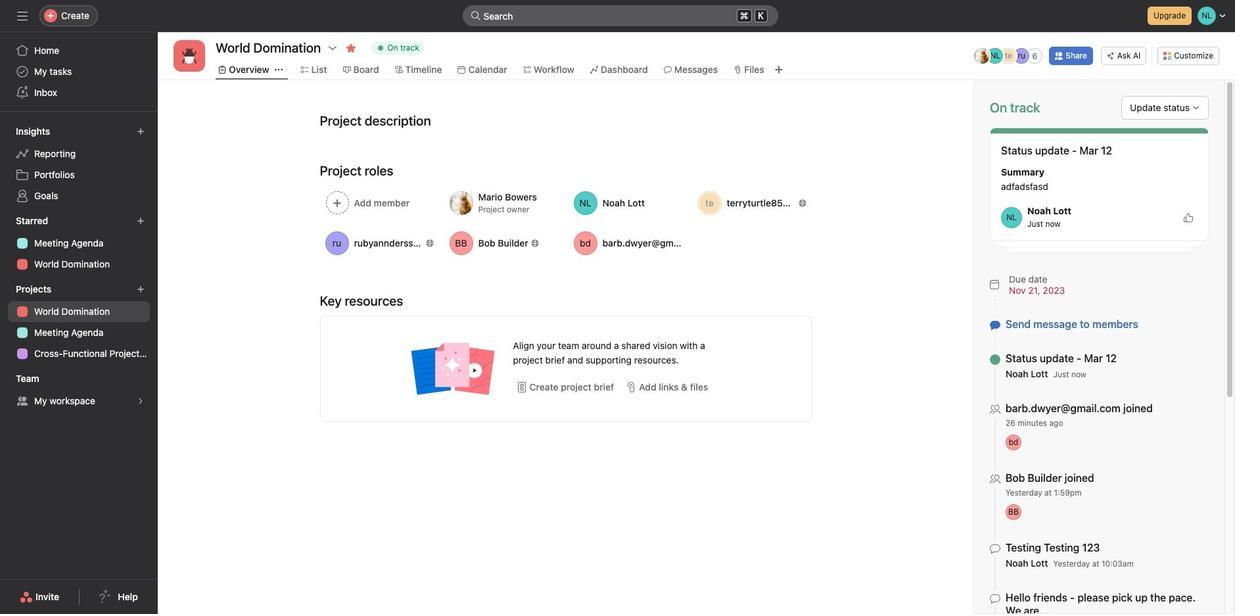 Task type: describe. For each thing, give the bounding box(es) containing it.
starred element
[[0, 209, 158, 278]]

show options image
[[328, 43, 338, 53]]

prominent image
[[471, 11, 481, 21]]

see details, my workspace image
[[137, 397, 145, 405]]

bug image
[[181, 48, 197, 64]]

teams element
[[0, 367, 158, 414]]

Search tasks, projects, and more text field
[[463, 5, 778, 26]]



Task type: vqa. For each thing, say whether or not it's contained in the screenshot.
"Update status" icon
yes



Task type: locate. For each thing, give the bounding box(es) containing it.
latest status update element
[[990, 128, 1209, 241]]

new insights image
[[137, 128, 145, 135]]

new project or portfolio image
[[137, 285, 145, 293]]

projects element
[[0, 278, 158, 367]]

hide sidebar image
[[17, 11, 28, 21]]

add items to starred image
[[137, 217, 145, 225]]

remove from starred image
[[346, 43, 357, 53]]

None field
[[463, 5, 778, 26]]

global element
[[0, 32, 158, 111]]

add tab image
[[774, 64, 784, 75]]

update status image
[[1193, 104, 1201, 112]]

insights element
[[0, 120, 158, 209]]

0 likes. click to like this task image
[[1184, 212, 1194, 223]]

tab actions image
[[275, 66, 283, 74]]



